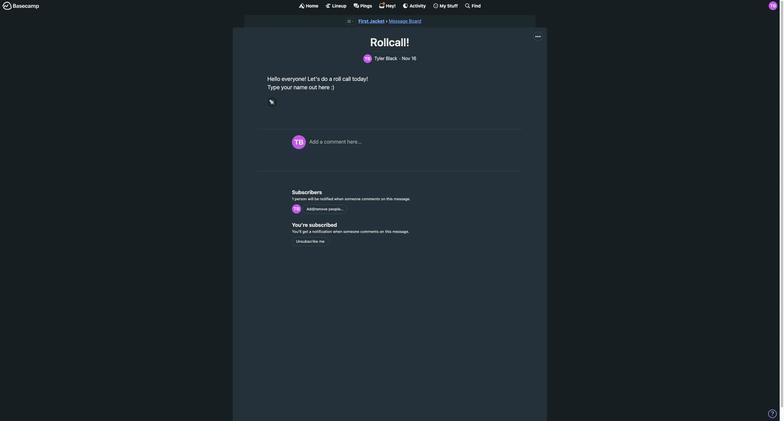 Task type: describe. For each thing, give the bounding box(es) containing it.
subscribed
[[309, 222, 337, 228]]

add/remove
[[307, 207, 328, 211]]

pings button
[[354, 3, 372, 9]]

my
[[440, 3, 447, 8]]

unsubscribe
[[296, 239, 318, 244]]

name
[[294, 84, 308, 91]]

activity link
[[403, 3, 426, 9]]

today!
[[353, 75, 368, 82]]

when for you're
[[333, 229, 343, 234]]

tyler black image
[[770, 1, 778, 10]]

people…
[[329, 207, 344, 211]]

here
[[319, 84, 330, 91]]

tyler
[[375, 56, 385, 61]]

comments for subscribers
[[362, 196, 380, 201]]

me
[[319, 239, 325, 244]]

tyler black
[[375, 56, 398, 61]]

someone for subscribers
[[345, 196, 361, 201]]

add/remove people… link
[[303, 205, 348, 214]]

here…
[[348, 139, 362, 145]]

person
[[295, 196, 307, 201]]

0 vertical spatial tyler black image
[[364, 54, 372, 63]]

notification
[[313, 229, 332, 234]]

do
[[322, 75, 328, 82]]

find button
[[465, 3, 481, 9]]

switch accounts image
[[2, 1, 39, 10]]

nov 16
[[402, 56, 417, 61]]

pings
[[361, 3, 372, 8]]

1 vertical spatial tyler black image
[[292, 135, 306, 149]]

hello everyone! let's do a roll call today! type your name out here :)
[[268, 75, 368, 91]]

main element
[[0, 0, 781, 11]]

nov 16 element
[[402, 56, 417, 61]]

this for subscribers
[[387, 196, 393, 201]]

call
[[343, 75, 351, 82]]

hello
[[268, 75, 281, 82]]

comments for you're
[[361, 229, 379, 234]]

:)
[[331, 84, 335, 91]]

will
[[308, 196, 314, 201]]

message
[[389, 19, 408, 24]]

someone for you're
[[344, 229, 360, 234]]

hey! button
[[379, 2, 396, 9]]

type
[[268, 84, 280, 91]]

›
[[386, 19, 388, 24]]

unsubscribe me button
[[292, 237, 329, 246]]

add
[[310, 139, 319, 145]]

lineup
[[333, 3, 347, 8]]

jacket
[[370, 19, 385, 24]]

black
[[386, 56, 398, 61]]



Task type: vqa. For each thing, say whether or not it's contained in the screenshot.
Type your comment here… text box
no



Task type: locate. For each thing, give the bounding box(es) containing it.
tyler black image down the 1
[[292, 204, 302, 214]]

when inside subscribers 1 person will be notified when someone comments on this message.
[[335, 196, 344, 201]]

message.
[[394, 196, 411, 201], [393, 229, 410, 234]]

a inside hello everyone! let's do a roll call today! type your name out here :)
[[329, 75, 332, 82]]

1 vertical spatial a
[[320, 139, 323, 145]]

comments inside subscribers 1 person will be notified when someone comments on this message.
[[362, 196, 380, 201]]

on for subscribers
[[381, 196, 386, 201]]

1 vertical spatial comments
[[361, 229, 379, 234]]

my stuff
[[440, 3, 458, 8]]

first
[[359, 19, 369, 24]]

› message board
[[386, 19, 422, 24]]

this
[[387, 196, 393, 201], [385, 229, 392, 234]]

stuff
[[448, 3, 458, 8]]

a right do
[[329, 75, 332, 82]]

be
[[315, 196, 319, 201]]

you're subscribed you'll get a notification when someone comments on this message.
[[292, 222, 410, 234]]

a right "add"
[[320, 139, 323, 145]]

get
[[303, 229, 309, 234]]

0 vertical spatial message.
[[394, 196, 411, 201]]

this inside subscribers 1 person will be notified when someone comments on this message.
[[387, 196, 393, 201]]

first jacket link
[[359, 19, 385, 24]]

a for everyone!
[[329, 75, 332, 82]]

message. for you're
[[393, 229, 410, 234]]

you'll
[[292, 229, 302, 234]]

tyler black image left "add"
[[292, 135, 306, 149]]

hey!
[[386, 3, 396, 8]]

2 horizontal spatial a
[[329, 75, 332, 82]]

0 vertical spatial when
[[335, 196, 344, 201]]

tyler black image left the tyler
[[364, 54, 372, 63]]

message. inside subscribers 1 person will be notified when someone comments on this message.
[[394, 196, 411, 201]]

1 vertical spatial when
[[333, 229, 343, 234]]

home
[[306, 3, 319, 8]]

nov
[[402, 56, 411, 61]]

1 horizontal spatial a
[[320, 139, 323, 145]]

someone right notified
[[345, 196, 361, 201]]

0 vertical spatial this
[[387, 196, 393, 201]]

a inside you're subscribed you'll get a notification when someone comments on this message.
[[310, 229, 312, 234]]

first jacket
[[359, 19, 385, 24]]

16
[[412, 56, 417, 61]]

on inside you're subscribed you'll get a notification when someone comments on this message.
[[380, 229, 384, 234]]

0 vertical spatial someone
[[345, 196, 361, 201]]

when for subscribers
[[335, 196, 344, 201]]

activity
[[410, 3, 426, 8]]

when inside you're subscribed you'll get a notification when someone comments on this message.
[[333, 229, 343, 234]]

rollcall!
[[371, 36, 410, 49]]

0 vertical spatial comments
[[362, 196, 380, 201]]

your
[[281, 84, 292, 91]]

this for you're
[[385, 229, 392, 234]]

0 horizontal spatial a
[[310, 229, 312, 234]]

unsubscribe me
[[296, 239, 325, 244]]

lineup link
[[326, 3, 347, 9]]

message. for subscribers
[[394, 196, 411, 201]]

1 vertical spatial someone
[[344, 229, 360, 234]]

someone
[[345, 196, 361, 201], [344, 229, 360, 234]]

2 vertical spatial a
[[310, 229, 312, 234]]

message. inside you're subscribed you'll get a notification when someone comments on this message.
[[393, 229, 410, 234]]

everyone!
[[282, 75, 307, 82]]

a inside button
[[320, 139, 323, 145]]

subscribers
[[292, 189, 322, 195]]

home link
[[299, 3, 319, 9]]

tyler black image
[[364, 54, 372, 63], [292, 135, 306, 149], [292, 204, 302, 214]]

someone inside you're subscribed you'll get a notification when someone comments on this message.
[[344, 229, 360, 234]]

comments inside you're subscribed you'll get a notification when someone comments on this message.
[[361, 229, 379, 234]]

this inside you're subscribed you'll get a notification when someone comments on this message.
[[385, 229, 392, 234]]

add/remove people…
[[307, 207, 344, 211]]

find
[[472, 3, 481, 8]]

comments
[[362, 196, 380, 201], [361, 229, 379, 234]]

a for subscribed
[[310, 229, 312, 234]]

on inside subscribers 1 person will be notified when someone comments on this message.
[[381, 196, 386, 201]]

1 vertical spatial on
[[380, 229, 384, 234]]

message board link
[[389, 19, 422, 24]]

subscribers 1 person will be notified when someone comments on this message.
[[292, 189, 411, 201]]

0 vertical spatial on
[[381, 196, 386, 201]]

when
[[335, 196, 344, 201], [333, 229, 343, 234]]

on for you're
[[380, 229, 384, 234]]

a
[[329, 75, 332, 82], [320, 139, 323, 145], [310, 229, 312, 234]]

someone down the people…
[[344, 229, 360, 234]]

when up the people…
[[335, 196, 344, 201]]

on
[[381, 196, 386, 201], [380, 229, 384, 234]]

board
[[409, 19, 422, 24]]

when right notification at the left bottom
[[333, 229, 343, 234]]

comment
[[324, 139, 346, 145]]

let's
[[308, 75, 320, 82]]

my stuff button
[[433, 3, 458, 9]]

add a comment here…
[[310, 139, 362, 145]]

someone inside subscribers 1 person will be notified when someone comments on this message.
[[345, 196, 361, 201]]

notified
[[320, 196, 334, 201]]

add a comment here… button
[[310, 135, 517, 161]]

1 vertical spatial message.
[[393, 229, 410, 234]]

out
[[309, 84, 317, 91]]

1
[[292, 196, 294, 201]]

1 vertical spatial this
[[385, 229, 392, 234]]

roll
[[334, 75, 341, 82]]

you're
[[292, 222, 308, 228]]

a right get
[[310, 229, 312, 234]]

2 vertical spatial tyler black image
[[292, 204, 302, 214]]

0 vertical spatial a
[[329, 75, 332, 82]]



